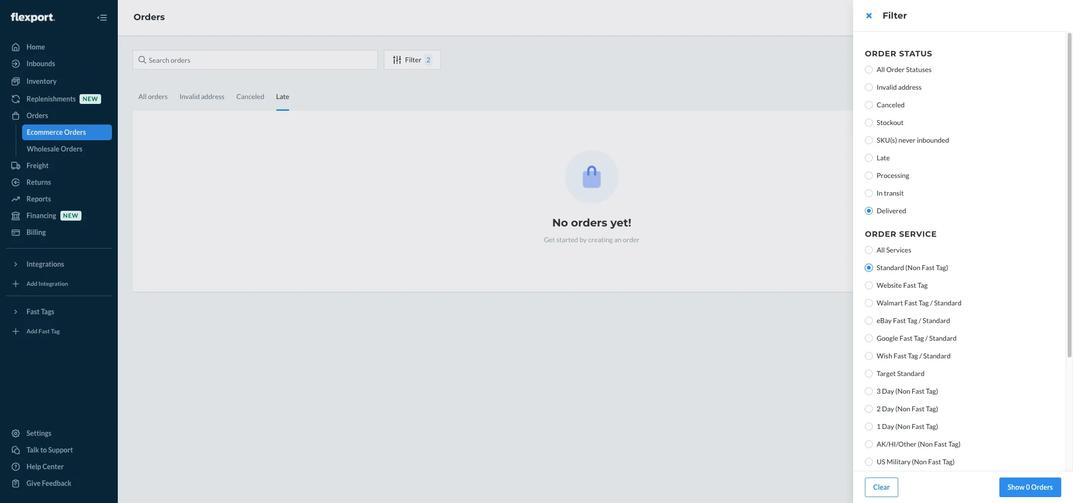 Task type: locate. For each thing, give the bounding box(es) containing it.
standard down walmart fast tag / standard
[[923, 317, 951, 325]]

2 all from the top
[[877, 246, 885, 254]]

fast right 'ebay' at the bottom right of the page
[[893, 317, 906, 325]]

day
[[882, 387, 895, 396], [882, 405, 895, 414], [882, 423, 895, 431]]

standard down google fast tag / standard
[[924, 352, 951, 360]]

fast
[[922, 264, 935, 272], [904, 281, 917, 290], [905, 299, 918, 307], [893, 317, 906, 325], [900, 334, 913, 343], [894, 352, 907, 360], [912, 387, 925, 396], [912, 405, 925, 414], [912, 423, 925, 431], [935, 441, 947, 449], [929, 458, 942, 467]]

us military (non fast tag)
[[877, 458, 955, 467]]

/ down google fast tag / standard
[[920, 352, 922, 360]]

tag up wish fast tag / standard in the bottom of the page
[[914, 334, 924, 343]]

(non down ak/hi/other (non fast tag)
[[912, 458, 927, 467]]

order for status
[[865, 49, 897, 58]]

fast up 2 day (non fast tag)
[[912, 387, 925, 396]]

tag) down service
[[936, 264, 949, 272]]

day right 3
[[882, 387, 895, 396]]

tag) for 2 day (non fast tag)
[[926, 405, 939, 414]]

tag) down ak/hi/other (non fast tag)
[[943, 458, 955, 467]]

(non up 1 day (non fast tag)
[[896, 405, 911, 414]]

/ for google
[[926, 334, 928, 343]]

/ for ebay
[[919, 317, 922, 325]]

2 vertical spatial order
[[865, 230, 897, 239]]

/ up "ebay fast tag / standard" in the bottom right of the page
[[931, 299, 933, 307]]

(non
[[906, 264, 921, 272], [896, 387, 911, 396], [896, 405, 911, 414], [896, 423, 911, 431], [918, 441, 933, 449], [912, 458, 927, 467]]

(non for 1
[[896, 423, 911, 431]]

order down order status on the top right
[[887, 65, 905, 74]]

/ down walmart fast tag / standard
[[919, 317, 922, 325]]

/ up wish fast tag / standard in the bottom of the page
[[926, 334, 928, 343]]

0 vertical spatial order
[[865, 49, 897, 58]]

(non up website fast tag
[[906, 264, 921, 272]]

tag up walmart fast tag / standard
[[918, 281, 928, 290]]

tag down google fast tag / standard
[[908, 352, 918, 360]]

1 vertical spatial day
[[882, 405, 895, 414]]

standard up wish fast tag / standard in the bottom of the page
[[930, 334, 957, 343]]

None radio
[[865, 66, 873, 74], [865, 137, 873, 144], [865, 190, 873, 197], [865, 282, 873, 290], [865, 300, 873, 307], [865, 317, 873, 325], [865, 353, 873, 360], [865, 423, 873, 431], [865, 441, 873, 449], [865, 459, 873, 467], [865, 66, 873, 74], [865, 137, 873, 144], [865, 190, 873, 197], [865, 282, 873, 290], [865, 300, 873, 307], [865, 317, 873, 325], [865, 353, 873, 360], [865, 423, 873, 431], [865, 441, 873, 449], [865, 459, 873, 467]]

close image
[[867, 12, 872, 20]]

day right 2
[[882, 405, 895, 414]]

transit
[[884, 189, 904, 197]]

statuses
[[906, 65, 932, 74]]

all up invalid
[[877, 65, 885, 74]]

inbounded
[[917, 136, 950, 144]]

fast down the standard (non fast tag)
[[904, 281, 917, 290]]

clear
[[874, 484, 890, 492]]

standard
[[877, 264, 905, 272], [935, 299, 962, 307], [923, 317, 951, 325], [930, 334, 957, 343], [924, 352, 951, 360], [898, 370, 925, 378]]

tag up google fast tag / standard
[[908, 317, 918, 325]]

2 day from the top
[[882, 405, 895, 414]]

fast right google
[[900, 334, 913, 343]]

None radio
[[865, 83, 873, 91], [865, 101, 873, 109], [865, 119, 873, 127], [865, 154, 873, 162], [865, 172, 873, 180], [865, 207, 873, 215], [865, 247, 873, 254], [865, 264, 873, 272], [865, 335, 873, 343], [865, 370, 873, 378], [865, 388, 873, 396], [865, 406, 873, 414], [865, 83, 873, 91], [865, 101, 873, 109], [865, 119, 873, 127], [865, 154, 873, 162], [865, 172, 873, 180], [865, 207, 873, 215], [865, 247, 873, 254], [865, 264, 873, 272], [865, 335, 873, 343], [865, 370, 873, 378], [865, 388, 873, 396], [865, 406, 873, 414]]

standard up "ebay fast tag / standard" in the bottom right of the page
[[935, 299, 962, 307]]

wish fast tag / standard
[[877, 352, 951, 360]]

show 0 orders
[[1008, 484, 1053, 492]]

3
[[877, 387, 881, 396]]

all for order status
[[877, 65, 885, 74]]

(non down 2 day (non fast tag)
[[896, 423, 911, 431]]

tag) for 1 day (non fast tag)
[[926, 423, 939, 431]]

tag up "ebay fast tag / standard" in the bottom right of the page
[[919, 299, 929, 307]]

tag) up ak/hi/other (non fast tag)
[[926, 423, 939, 431]]

/
[[931, 299, 933, 307], [919, 317, 922, 325], [926, 334, 928, 343], [920, 352, 922, 360]]

day for 3
[[882, 387, 895, 396]]

0 vertical spatial day
[[882, 387, 895, 396]]

tag) for us military (non fast tag)
[[943, 458, 955, 467]]

1 all from the top
[[877, 65, 885, 74]]

(non for us
[[912, 458, 927, 467]]

tag)
[[936, 264, 949, 272], [926, 387, 939, 396], [926, 405, 939, 414], [926, 423, 939, 431], [949, 441, 961, 449], [943, 458, 955, 467]]

2 day (non fast tag)
[[877, 405, 939, 414]]

1 day from the top
[[882, 387, 895, 396]]

fast up "ebay fast tag / standard" in the bottom right of the page
[[905, 299, 918, 307]]

0
[[1026, 484, 1030, 492]]

order
[[865, 49, 897, 58], [887, 65, 905, 74], [865, 230, 897, 239]]

order up the all order statuses
[[865, 49, 897, 58]]

fast up 1 day (non fast tag)
[[912, 405, 925, 414]]

tag) down 3 day (non fast tag)
[[926, 405, 939, 414]]

1 vertical spatial all
[[877, 246, 885, 254]]

tag for walmart
[[919, 299, 929, 307]]

all for order service
[[877, 246, 885, 254]]

us
[[877, 458, 886, 467]]

all left services
[[877, 246, 885, 254]]

fast up us military (non fast tag) at the right bottom
[[935, 441, 947, 449]]

tag) up 2 day (non fast tag)
[[926, 387, 939, 396]]

1 day (non fast tag)
[[877, 423, 939, 431]]

order for service
[[865, 230, 897, 239]]

0 vertical spatial all
[[877, 65, 885, 74]]

invalid address
[[877, 83, 922, 91]]

order up the "all services"
[[865, 230, 897, 239]]

fast down ak/hi/other (non fast tag)
[[929, 458, 942, 467]]

tag
[[918, 281, 928, 290], [919, 299, 929, 307], [908, 317, 918, 325], [914, 334, 924, 343], [908, 352, 918, 360]]

2 vertical spatial day
[[882, 423, 895, 431]]

all
[[877, 65, 885, 74], [877, 246, 885, 254]]

day right 1
[[882, 423, 895, 431]]

2
[[877, 405, 881, 414]]

3 day from the top
[[882, 423, 895, 431]]

(non down target standard
[[896, 387, 911, 396]]



Task type: vqa. For each thing, say whether or not it's contained in the screenshot.
topmost Help
no



Task type: describe. For each thing, give the bounding box(es) containing it.
sku(s)
[[877, 136, 898, 144]]

standard up website
[[877, 264, 905, 272]]

standard (non fast tag)
[[877, 264, 949, 272]]

canceled
[[877, 101, 905, 109]]

show 0 orders button
[[1000, 478, 1062, 498]]

address
[[899, 83, 922, 91]]

target standard
[[877, 370, 925, 378]]

standard for wish fast tag / standard
[[924, 352, 951, 360]]

ebay
[[877, 317, 892, 325]]

day for 2
[[882, 405, 895, 414]]

in
[[877, 189, 883, 197]]

order service
[[865, 230, 937, 239]]

services
[[887, 246, 912, 254]]

processing
[[877, 171, 910, 180]]

(non for 3
[[896, 387, 911, 396]]

standard for google fast tag / standard
[[930, 334, 957, 343]]

wish
[[877, 352, 893, 360]]

(non for 2
[[896, 405, 911, 414]]

in transit
[[877, 189, 904, 197]]

standard for walmart fast tag / standard
[[935, 299, 962, 307]]

1 vertical spatial order
[[887, 65, 905, 74]]

day for 1
[[882, 423, 895, 431]]

google
[[877, 334, 899, 343]]

show
[[1008, 484, 1025, 492]]

delivered
[[877, 207, 907, 215]]

ebay fast tag / standard
[[877, 317, 951, 325]]

all services
[[877, 246, 912, 254]]

military
[[887, 458, 911, 467]]

sku(s) never inbounded
[[877, 136, 950, 144]]

tag for google
[[914, 334, 924, 343]]

late
[[877, 154, 890, 162]]

fast up website fast tag
[[922, 264, 935, 272]]

(non up us military (non fast tag) at the right bottom
[[918, 441, 933, 449]]

never
[[899, 136, 916, 144]]

order status
[[865, 49, 933, 58]]

website
[[877, 281, 902, 290]]

target
[[877, 370, 896, 378]]

tag for website
[[918, 281, 928, 290]]

status
[[900, 49, 933, 58]]

tag) up us military (non fast tag) at the right bottom
[[949, 441, 961, 449]]

google fast tag / standard
[[877, 334, 957, 343]]

walmart
[[877, 299, 904, 307]]

1
[[877, 423, 881, 431]]

invalid
[[877, 83, 897, 91]]

walmart fast tag / standard
[[877, 299, 962, 307]]

tag for wish
[[908, 352, 918, 360]]

fast right wish
[[894, 352, 907, 360]]

all order statuses
[[877, 65, 932, 74]]

3 day (non fast tag)
[[877, 387, 939, 396]]

standard down wish fast tag / standard in the bottom of the page
[[898, 370, 925, 378]]

/ for wish
[[920, 352, 922, 360]]

filter
[[883, 10, 907, 21]]

tag for ebay
[[908, 317, 918, 325]]

service
[[900, 230, 937, 239]]

clear button
[[865, 478, 899, 498]]

fast up ak/hi/other (non fast tag)
[[912, 423, 925, 431]]

orders
[[1032, 484, 1053, 492]]

stockout
[[877, 118, 904, 127]]

/ for walmart
[[931, 299, 933, 307]]

ak/hi/other
[[877, 441, 917, 449]]

standard for ebay fast tag / standard
[[923, 317, 951, 325]]

website fast tag
[[877, 281, 928, 290]]

ak/hi/other (non fast tag)
[[877, 441, 961, 449]]

tag) for 3 day (non fast tag)
[[926, 387, 939, 396]]



